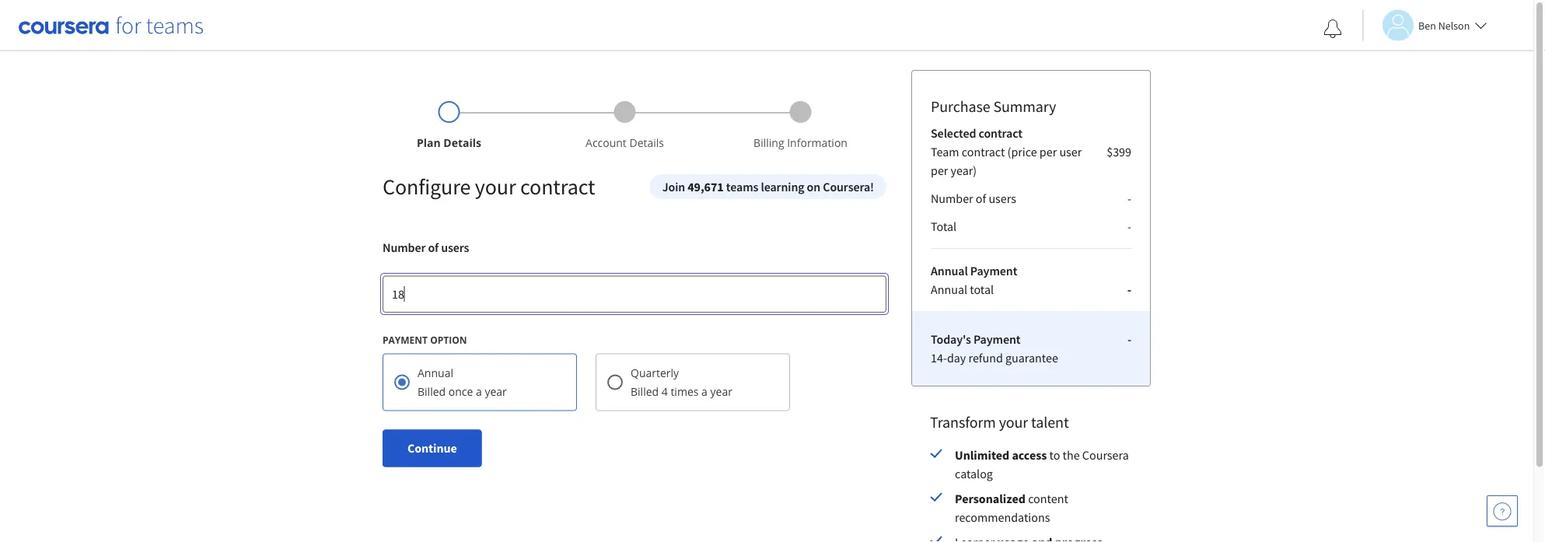 Task type: locate. For each thing, give the bounding box(es) containing it.
join
[[663, 179, 685, 195]]

annual billed once a year
[[418, 366, 507, 399]]

2 year from the left
[[711, 384, 733, 399]]

1 horizontal spatial of
[[976, 191, 987, 206]]

the
[[1063, 447, 1080, 463]]

0 horizontal spatial number
[[383, 240, 426, 255]]

1 vertical spatial per
[[931, 163, 949, 178]]

1 billed from the left
[[418, 384, 446, 399]]

a
[[476, 384, 482, 399], [702, 384, 708, 399]]

per left user
[[1040, 144, 1057, 159]]

contract down account
[[520, 173, 596, 200]]

1 year from the left
[[485, 384, 507, 399]]

of down the year)
[[976, 191, 987, 206]]

1 vertical spatial number of users
[[383, 240, 469, 255]]

of down configure
[[428, 240, 439, 255]]

details right plan
[[444, 135, 482, 150]]

0 horizontal spatial a
[[476, 384, 482, 399]]

0 vertical spatial users
[[989, 191, 1017, 206]]

number
[[931, 191, 974, 206], [383, 240, 426, 255]]

1 vertical spatial annual
[[931, 282, 968, 297]]

billed for billed 4 times a year
[[631, 384, 659, 399]]

per down team at top
[[931, 163, 949, 178]]

1 vertical spatial users
[[441, 240, 469, 255]]

information
[[787, 135, 848, 150]]

1 horizontal spatial number of users
[[931, 191, 1017, 206]]

0 horizontal spatial year
[[485, 384, 507, 399]]

2 billed from the left
[[631, 384, 659, 399]]

users
[[989, 191, 1017, 206], [441, 240, 469, 255]]

content
[[1029, 491, 1069, 506]]

plan
[[417, 135, 441, 150]]

summary
[[994, 97, 1057, 116]]

annual payment
[[931, 263, 1018, 279]]

per
[[1040, 144, 1057, 159], [931, 163, 949, 178]]

1 horizontal spatial per
[[1040, 144, 1057, 159]]

your for transform
[[999, 413, 1029, 432]]

annual
[[931, 263, 968, 279], [931, 282, 968, 297], [418, 366, 454, 380]]

a right once on the bottom left of page
[[476, 384, 482, 399]]

0 vertical spatial your
[[475, 173, 516, 200]]

a inside annual billed once a year
[[476, 384, 482, 399]]

payment up 14-day refund guarantee
[[974, 331, 1021, 347]]

account
[[586, 135, 627, 150]]

2 vertical spatial contract
[[520, 173, 596, 200]]

2 vertical spatial annual
[[418, 366, 454, 380]]

talent
[[1032, 413, 1069, 432]]

year right times
[[711, 384, 733, 399]]

number down configure
[[383, 240, 426, 255]]

ben nelson
[[1419, 18, 1471, 32]]

0 horizontal spatial number of users
[[383, 240, 469, 255]]

selected
[[931, 125, 977, 141]]

0 horizontal spatial per
[[931, 163, 949, 178]]

ben
[[1419, 18, 1437, 32]]

times
[[671, 384, 699, 399]]

0 horizontal spatial details
[[444, 135, 482, 150]]

access
[[1012, 447, 1047, 463]]

payment
[[971, 263, 1018, 279], [974, 331, 1021, 347], [383, 334, 428, 347]]

total
[[970, 282, 994, 297]]

1 horizontal spatial number
[[931, 191, 974, 206]]

0 horizontal spatial billed
[[418, 384, 446, 399]]

recommendations
[[955, 510, 1051, 525]]

learning
[[761, 179, 805, 195]]

refund
[[969, 350, 1003, 366]]

contract inside team contract (price per user per year)
[[962, 144, 1005, 159]]

1 horizontal spatial your
[[999, 413, 1029, 432]]

billed
[[418, 384, 446, 399], [631, 384, 659, 399]]

0 horizontal spatial your
[[475, 173, 516, 200]]

configure your contract
[[383, 173, 596, 200]]

users down team contract (price per user per year)
[[989, 191, 1017, 206]]

annual up once on the bottom left of page
[[418, 366, 454, 380]]

49,671
[[688, 179, 724, 195]]

number up total
[[931, 191, 974, 206]]

of
[[976, 191, 987, 206], [428, 240, 439, 255]]

1 vertical spatial your
[[999, 413, 1029, 432]]

account details
[[586, 135, 664, 150]]

0 vertical spatial number of users
[[931, 191, 1017, 206]]

1 horizontal spatial year
[[711, 384, 733, 399]]

billing
[[754, 135, 785, 150]]

billed left 4
[[631, 384, 659, 399]]

1 a from the left
[[476, 384, 482, 399]]

1 details from the left
[[444, 135, 482, 150]]

number of users
[[931, 191, 1017, 206], [383, 240, 469, 255]]

contract for selected
[[979, 125, 1023, 141]]

your down the plan details
[[475, 173, 516, 200]]

payment for annual payment
[[971, 263, 1018, 279]]

-
[[1128, 191, 1132, 206], [1128, 219, 1132, 234], [1128, 282, 1132, 297], [1128, 331, 1132, 347]]

team
[[931, 144, 960, 159]]

a inside quarterly billed 4 times a year
[[702, 384, 708, 399]]

your for configure
[[475, 173, 516, 200]]

number of users down configure
[[383, 240, 469, 255]]

(price
[[1008, 144, 1038, 159]]

billed inside quarterly billed 4 times a year
[[631, 384, 659, 399]]

payment option
[[383, 334, 467, 347]]

0 vertical spatial contract
[[979, 125, 1023, 141]]

contract
[[979, 125, 1023, 141], [962, 144, 1005, 159], [520, 173, 596, 200]]

year
[[485, 384, 507, 399], [711, 384, 733, 399]]

join 49,671 teams learning on coursera!
[[663, 179, 874, 195]]

continue button
[[383, 430, 482, 467]]

0 horizontal spatial users
[[441, 240, 469, 255]]

on
[[807, 179, 821, 195]]

user
[[1060, 144, 1082, 159]]

content recommendations
[[955, 491, 1069, 525]]

your up unlimited access
[[999, 413, 1029, 432]]

2 a from the left
[[702, 384, 708, 399]]

0 vertical spatial number
[[931, 191, 974, 206]]

to the coursera catalog
[[955, 447, 1129, 482]]

your
[[475, 173, 516, 200], [999, 413, 1029, 432]]

purchase summary
[[931, 97, 1057, 116]]

1 horizontal spatial details
[[630, 135, 664, 150]]

year inside quarterly billed 4 times a year
[[711, 384, 733, 399]]

payment up total
[[971, 263, 1018, 279]]

2 details from the left
[[630, 135, 664, 150]]

contract down selected contract
[[962, 144, 1005, 159]]

transform your talent
[[930, 413, 1069, 432]]

0 vertical spatial of
[[976, 191, 987, 206]]

0 vertical spatial annual
[[931, 263, 968, 279]]

annual up 'annual total'
[[931, 263, 968, 279]]

1 vertical spatial contract
[[962, 144, 1005, 159]]

1 horizontal spatial a
[[702, 384, 708, 399]]

year right once on the bottom left of page
[[485, 384, 507, 399]]

users down configure
[[441, 240, 469, 255]]

1 vertical spatial number
[[383, 240, 426, 255]]

0 vertical spatial per
[[1040, 144, 1057, 159]]

0 horizontal spatial of
[[428, 240, 439, 255]]

annual down annual payment
[[931, 282, 968, 297]]

team contract (price per user per year)
[[931, 144, 1082, 178]]

1 horizontal spatial billed
[[631, 384, 659, 399]]

details for plan details
[[444, 135, 482, 150]]

- for of
[[1128, 191, 1132, 206]]

details right account
[[630, 135, 664, 150]]

billed inside annual billed once a year
[[418, 384, 446, 399]]

details
[[444, 135, 482, 150], [630, 135, 664, 150]]

total
[[931, 219, 957, 234]]

contract down purchase summary
[[979, 125, 1023, 141]]

personalized
[[955, 491, 1026, 506]]

14-
[[931, 350, 948, 366]]

a right times
[[702, 384, 708, 399]]

annual for annual total
[[931, 282, 968, 297]]

billed left once on the bottom left of page
[[418, 384, 446, 399]]

number of users down the year)
[[931, 191, 1017, 206]]



Task type: vqa. For each thing, say whether or not it's contained in the screenshot.
bottommost Annual
yes



Task type: describe. For each thing, give the bounding box(es) containing it.
14-day refund guarantee
[[931, 350, 1059, 366]]

help center image
[[1494, 502, 1512, 520]]

- for payment
[[1128, 331, 1132, 347]]

4
[[662, 384, 668, 399]]

unlimited
[[955, 447, 1010, 463]]

once
[[449, 384, 473, 399]]

- for total
[[1128, 282, 1132, 297]]

selected contract
[[931, 125, 1023, 141]]

purchase
[[931, 97, 991, 116]]

year)
[[951, 163, 977, 178]]

guarantee
[[1006, 350, 1059, 366]]

billing information
[[754, 135, 848, 150]]

coursera
[[1083, 447, 1129, 463]]

transform
[[930, 413, 996, 432]]

$399
[[1107, 144, 1132, 159]]

today's
[[931, 331, 972, 347]]

catalog
[[955, 466, 993, 482]]

1 vertical spatial of
[[428, 240, 439, 255]]

option
[[430, 334, 467, 347]]

billed for billed once a year
[[418, 384, 446, 399]]

plan details
[[417, 135, 482, 150]]

quarterly
[[631, 366, 679, 380]]

nelson
[[1439, 18, 1471, 32]]

day
[[948, 350, 967, 366]]

configure
[[383, 173, 471, 200]]

to
[[1050, 447, 1061, 463]]

quarterly billed 4 times a year
[[631, 366, 733, 399]]

year inside annual billed once a year
[[485, 384, 507, 399]]

continue
[[408, 441, 457, 456]]

teams
[[726, 179, 759, 195]]

payment left option
[[383, 334, 428, 347]]

annual total
[[931, 282, 994, 297]]

show notifications image
[[1324, 19, 1343, 38]]

details for account details
[[630, 135, 664, 150]]

coursera image
[[19, 13, 203, 38]]

contract for team
[[962, 144, 1005, 159]]

unlimited access
[[955, 447, 1047, 463]]

annual inside annual billed once a year
[[418, 366, 454, 380]]

payment for today's payment
[[974, 331, 1021, 347]]

1 horizontal spatial users
[[989, 191, 1017, 206]]

annual for annual payment
[[931, 263, 968, 279]]

today's payment
[[931, 331, 1021, 347]]

coursera!
[[823, 179, 874, 195]]

Number of users text field
[[383, 275, 887, 313]]

ben nelson button
[[1363, 10, 1488, 41]]



